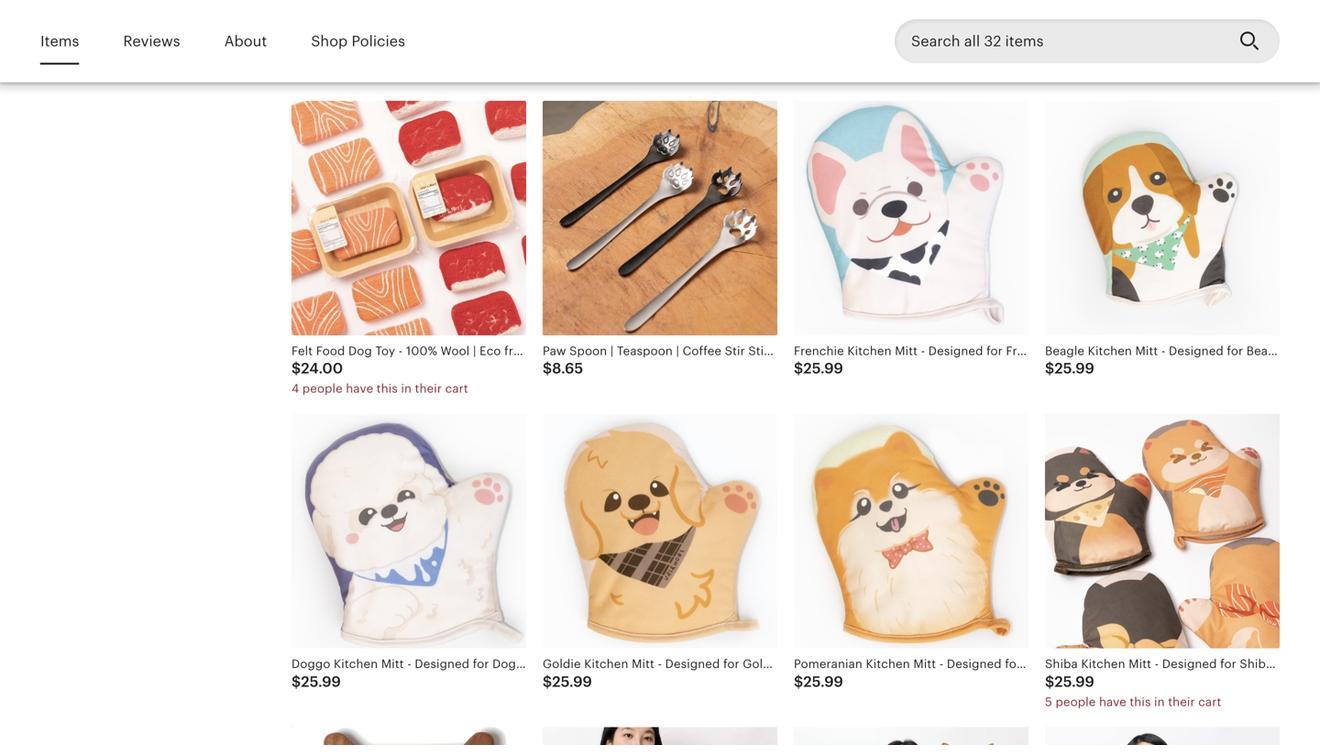 Task type: locate. For each thing, give the bounding box(es) containing it.
0 vertical spatial have
[[597, 68, 625, 82]]

their inside $ 24.00 4 people have this in their cart
[[415, 382, 442, 396]]

2 vertical spatial have
[[1099, 695, 1127, 709]]

this
[[628, 68, 649, 82], [377, 382, 398, 396], [1130, 695, 1151, 709]]

cart inside $ 24.00 4 people have this in their cart
[[445, 382, 468, 396]]

$ for frenchie kitchen mitt - designed for french bulldog lover's kitchen glove quilted cute dog oven mitt puppy housewarming decor pet owner gift image
[[794, 360, 803, 377]]

doggo kitchen mitt - designed for doggy lover's kitchen glove quilted cute dog oven mitt puppy housewarming decor pet owner gift image
[[292, 414, 526, 649]]

0 vertical spatial 4
[[543, 68, 550, 82]]

people inside $ 24.00 4 people have this in their cart
[[302, 382, 343, 396]]

cart inside $ 25.99 5 people have this in their cart
[[1198, 695, 1222, 709]]

12.99
[[301, 30, 339, 46]]

1 horizontal spatial cart
[[696, 68, 719, 82]]

in
[[652, 68, 663, 82], [401, 382, 412, 396], [1154, 695, 1165, 709]]

$ 25.99 5 people have this in their cart
[[1045, 674, 1222, 709]]

felt food dog toy - 100% wool | eco friendly bio degradable | premium pet toy | fake food felt toy | dog owner's gift image
[[292, 101, 526, 335]]

0 vertical spatial people
[[554, 68, 594, 82]]

0 horizontal spatial 4
[[292, 382, 299, 396]]

0 vertical spatial cart
[[696, 68, 719, 82]]

0 vertical spatial their
[[666, 68, 693, 82]]

in inside $ 25.99 5 people have this in their cart
[[1154, 695, 1165, 709]]

1 horizontal spatial 4
[[543, 68, 550, 82]]

pomeranian kitchen mitt - designed for pom lover's kitchen glove quilted cute dog oven mitt housewarming decor pet owner gift pom-pom lover image
[[794, 414, 1029, 649]]

$ inside $ 25.99 5 people have this in their cart
[[1045, 674, 1055, 690]]

1 horizontal spatial this
[[628, 68, 649, 82]]

25.99 for frenchie kitchen mitt - designed for french bulldog lover's kitchen glove quilted cute dog oven mitt puppy housewarming decor pet owner gift image
[[803, 360, 843, 377]]

0 horizontal spatial people
[[302, 382, 343, 396]]

25.99 for goldie kitchen mitt - designed for golden retriever lover's kitchen glove quilted cute dog oven mitt puppy housewarming decor pet owner gift image
[[552, 674, 592, 690]]

1 vertical spatial in
[[401, 382, 412, 396]]

2 vertical spatial this
[[1130, 695, 1151, 709]]

1 vertical spatial this
[[377, 382, 398, 396]]

0 horizontal spatial their
[[415, 382, 442, 396]]

0 horizontal spatial have
[[346, 382, 373, 396]]

8.65
[[552, 360, 583, 377]]

$ inside $ 24.00 4 people have this in their cart
[[292, 360, 301, 377]]

4
[[543, 68, 550, 82], [292, 382, 299, 396]]

2 vertical spatial people
[[1056, 695, 1096, 709]]

25.99
[[803, 360, 843, 377], [1055, 360, 1095, 377], [301, 674, 341, 690], [552, 674, 592, 690], [803, 674, 843, 690], [1055, 674, 1095, 690]]

their
[[666, 68, 693, 82], [415, 382, 442, 396], [1168, 695, 1195, 709]]

2 vertical spatial cart
[[1198, 695, 1222, 709]]

2 vertical spatial their
[[1168, 695, 1195, 709]]

0 horizontal spatial this
[[377, 382, 398, 396]]

shop policies link
[[311, 20, 405, 63]]

1 vertical spatial people
[[302, 382, 343, 396]]

this inside $ 24.00 4 people have this in their cart
[[377, 382, 398, 396]]

items link
[[40, 20, 79, 63]]

people
[[554, 68, 594, 82], [302, 382, 343, 396], [1056, 695, 1096, 709]]

have
[[597, 68, 625, 82], [346, 382, 373, 396], [1099, 695, 1127, 709]]

2 horizontal spatial this
[[1130, 695, 1151, 709]]

1 vertical spatial 4
[[292, 382, 299, 396]]

$ for the pomeranian kitchen mitt - designed for pom lover's kitchen glove quilted cute dog oven mitt housewarming decor pet owner gift pom-pom lover image
[[794, 674, 803, 690]]

0 horizontal spatial cart
[[445, 382, 468, 396]]

0 vertical spatial in
[[652, 68, 663, 82]]

people for 25.99
[[1056, 695, 1096, 709]]

$
[[1045, 30, 1055, 46], [292, 360, 301, 377], [543, 360, 552, 377], [794, 360, 803, 377], [1045, 360, 1055, 377], [292, 674, 301, 690], [543, 674, 552, 690], [794, 674, 803, 690], [1045, 674, 1055, 690]]

2 horizontal spatial people
[[1056, 695, 1096, 709]]

4 people have this in their cart
[[543, 68, 719, 82]]

cart
[[696, 68, 719, 82], [445, 382, 468, 396], [1198, 695, 1222, 709]]

have inside $ 25.99 5 people have this in their cart
[[1099, 695, 1127, 709]]

waffle raglan matching sweatshirt - grey image
[[794, 727, 1029, 745]]

$ 25.99
[[794, 360, 843, 377], [1045, 360, 1095, 377], [292, 674, 341, 690], [543, 674, 592, 690], [794, 674, 843, 690]]

2 horizontal spatial their
[[1168, 695, 1195, 709]]

1 vertical spatial cart
[[445, 382, 468, 396]]

$ for doggo kitchen mitt - designed for doggy lover's kitchen glove quilted cute dog oven mitt puppy housewarming decor pet owner gift image at the bottom left of the page
[[292, 674, 301, 690]]

1 horizontal spatial in
[[652, 68, 663, 82]]

this inside $ 25.99 5 people have this in their cart
[[1130, 695, 1151, 709]]

this for 25.99
[[1130, 695, 1151, 709]]

Search all 32 items text field
[[895, 19, 1225, 63]]

cart for 24.00
[[445, 382, 468, 396]]

2 horizontal spatial have
[[1099, 695, 1127, 709]]

4 inside $ 24.00 4 people have this in their cart
[[292, 382, 299, 396]]

2 horizontal spatial in
[[1154, 695, 1165, 709]]

have inside $ 24.00 4 people have this in their cart
[[346, 382, 373, 396]]

1 vertical spatial their
[[415, 382, 442, 396]]

0 horizontal spatial in
[[401, 382, 412, 396]]

about link
[[224, 20, 267, 63]]

in for 24.00
[[401, 382, 412, 396]]

in inside $ 24.00 4 people have this in their cart
[[401, 382, 412, 396]]

2 vertical spatial in
[[1154, 695, 1165, 709]]

their inside $ 25.99 5 people have this in their cart
[[1168, 695, 1195, 709]]

$ 25.99 for beagle kitchen mitt - designed for beagle lover's kitchen glove quilted cute dog oven mitt puppy housewarming decor pet owner gift image
[[1045, 360, 1095, 377]]

people inside $ 25.99 5 people have this in their cart
[[1056, 695, 1096, 709]]

0 vertical spatial this
[[628, 68, 649, 82]]

1 vertical spatial have
[[346, 382, 373, 396]]

2 horizontal spatial cart
[[1198, 695, 1222, 709]]



Task type: vqa. For each thing, say whether or not it's contained in the screenshot.
from
no



Task type: describe. For each thing, give the bounding box(es) containing it.
$ 25.99 for doggo kitchen mitt - designed for doggy lover's kitchen glove quilted cute dog oven mitt puppy housewarming decor pet owner gift image at the bottom left of the page
[[292, 674, 341, 690]]

items
[[40, 33, 79, 49]]

people for 24.00
[[302, 382, 343, 396]]

paw spoon | teaspoon | coffee stir stick | puppy lover's gift | doggo tableware | stainless steel utensils | dog parents dog owner image
[[543, 101, 777, 335]]

24.00
[[301, 360, 343, 377]]

12.99 link
[[292, 0, 526, 47]]

$ for beagle kitchen mitt - designed for beagle lover's kitchen glove quilted cute dog oven mitt puppy housewarming decor pet owner gift image
[[1045, 360, 1055, 377]]

reviews link
[[123, 20, 180, 63]]

shop policies
[[311, 33, 405, 49]]

5
[[1045, 695, 1052, 709]]

$ for paw spoon | teaspoon | coffee stir stick | puppy lover's gift | doggo tableware | stainless steel utensils | dog parents dog owner image
[[543, 360, 552, 377]]

about
[[224, 33, 267, 49]]

25.99 for beagle kitchen mitt - designed for beagle lover's kitchen glove quilted cute dog oven mitt puppy housewarming decor pet owner gift image
[[1055, 360, 1095, 377]]

1 horizontal spatial have
[[597, 68, 625, 82]]

shiboard - shiba inu lover's gift, end grain handmade board, kitchen engraved pet cutting boards, gifts for dog lovers, wood barkuterie, image
[[292, 727, 526, 745]]

have for 24.00
[[346, 382, 373, 396]]

beagle kitchen mitt - designed for beagle lover's kitchen glove quilted cute dog oven mitt puppy housewarming decor pet owner gift image
[[1045, 101, 1280, 335]]

shop
[[311, 33, 348, 49]]

reviews
[[123, 33, 180, 49]]

$ 24.00 4 people have this in their cart
[[292, 360, 468, 396]]

in for 25.99
[[1154, 695, 1165, 709]]

$ 25.99 for goldie kitchen mitt - designed for golden retriever lover's kitchen glove quilted cute dog oven mitt puppy housewarming decor pet owner gift image
[[543, 674, 592, 690]]

$ link
[[1045, 0, 1280, 47]]

shiba kitchen mitt - designed for shiba inu lover, quilted funny oven mitt, housewarming, christmas hostess gift, dog mom handmade aprons image
[[1045, 414, 1280, 649]]

their for 25.99
[[1168, 695, 1195, 709]]

$ 8.65
[[543, 360, 583, 377]]

1 horizontal spatial their
[[666, 68, 693, 82]]

$ for goldie kitchen mitt - designed for golden retriever lover's kitchen glove quilted cute dog oven mitt puppy housewarming decor pet owner gift image
[[543, 674, 552, 690]]

in inside 4 people have this in their cart link
[[652, 68, 663, 82]]

waffle raglan matching sweatshirt - lime | matching pet owner set | owner dog matching outfits | dog & owner clothes | doggo lover cute gift image
[[543, 727, 777, 745]]

this for 24.00
[[377, 382, 398, 396]]

goldie kitchen mitt - designed for golden retriever lover's kitchen glove quilted cute dog oven mitt puppy housewarming decor pet owner gift image
[[543, 414, 777, 649]]

1 horizontal spatial people
[[554, 68, 594, 82]]

4 people have this in their cart link
[[543, 0, 777, 84]]

policies
[[352, 33, 405, 49]]

25.99 for the pomeranian kitchen mitt - designed for pom lover's kitchen glove quilted cute dog oven mitt housewarming decor pet owner gift pom-pom lover image
[[803, 674, 843, 690]]

etsy design awards finalist 2022 - matching waffle raglan sweatshirt | dog and human matching sets image
[[1045, 727, 1280, 745]]

have for 25.99
[[1099, 695, 1127, 709]]

25.99 for doggo kitchen mitt - designed for doggy lover's kitchen glove quilted cute dog oven mitt puppy housewarming decor pet owner gift image at the bottom left of the page
[[301, 674, 341, 690]]

25.99 inside $ 25.99 5 people have this in their cart
[[1055, 674, 1095, 690]]

frenchie kitchen mitt - designed for french bulldog lover's kitchen glove quilted cute dog oven mitt puppy housewarming decor pet owner gift image
[[794, 101, 1029, 335]]

cart for 25.99
[[1198, 695, 1222, 709]]

their for 24.00
[[415, 382, 442, 396]]

$ 25.99 for the pomeranian kitchen mitt - designed for pom lover's kitchen glove quilted cute dog oven mitt housewarming decor pet owner gift pom-pom lover image
[[794, 674, 843, 690]]

$ 25.99 for frenchie kitchen mitt - designed for french bulldog lover's kitchen glove quilted cute dog oven mitt puppy housewarming decor pet owner gift image
[[794, 360, 843, 377]]



